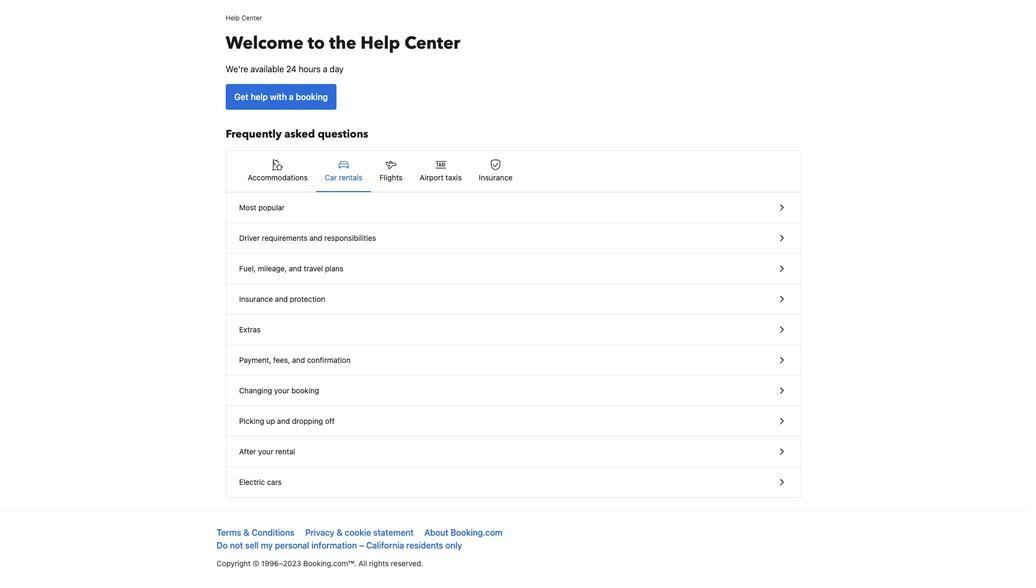 Task type: vqa. For each thing, say whether or not it's contained in the screenshot.
Please enter your city
no



Task type: describe. For each thing, give the bounding box(es) containing it.
payment, fees, and confirmation
[[239, 356, 351, 365]]

insurance button
[[471, 151, 522, 192]]

and for mileage,
[[289, 264, 302, 273]]

booking inside button
[[296, 92, 328, 102]]

after your rental
[[239, 447, 295, 456]]

privacy & cookie statement link
[[305, 528, 414, 538]]

help center
[[226, 14, 262, 21]]

rights
[[369, 559, 389, 568]]

your for rental
[[258, 447, 274, 456]]

all
[[359, 559, 367, 568]]

we're available 24 hours a day
[[226, 64, 344, 74]]

privacy & cookie statement
[[305, 528, 414, 538]]

protection
[[290, 295, 326, 304]]

day
[[330, 64, 344, 74]]

most popular button
[[226, 193, 802, 223]]

flights
[[380, 173, 403, 182]]

airport
[[420, 173, 444, 182]]

help
[[251, 92, 268, 102]]

insurance and protection button
[[226, 284, 802, 315]]

do not sell my personal information – california residents only link
[[217, 540, 463, 551]]

available
[[251, 64, 284, 74]]

booking.com
[[451, 528, 503, 538]]

payment,
[[239, 356, 271, 365]]

& for terms
[[244, 528, 250, 538]]

electric cars
[[239, 478, 282, 487]]

0 horizontal spatial center
[[242, 14, 262, 21]]

–
[[359, 540, 364, 551]]

dropping
[[292, 417, 323, 426]]

and for fees,
[[292, 356, 305, 365]]

information
[[312, 540, 357, 551]]

24
[[287, 64, 297, 74]]

picking up and dropping off button
[[226, 406, 802, 437]]

1 vertical spatial center
[[405, 32, 461, 55]]

requirements
[[262, 234, 308, 243]]

©
[[253, 559, 259, 568]]

get help with a booking button
[[226, 84, 337, 110]]

picking up and dropping off
[[239, 417, 335, 426]]

insurance for insurance and protection
[[239, 295, 273, 304]]

terms & conditions
[[217, 528, 295, 538]]

and inside insurance and protection button
[[275, 295, 288, 304]]

fuel, mileage, and travel plans
[[239, 264, 344, 273]]

airport taxis button
[[411, 151, 471, 192]]

driver requirements and responsibilities
[[239, 234, 376, 243]]

electric
[[239, 478, 265, 487]]

0 horizontal spatial help
[[226, 14, 240, 21]]

welcome
[[226, 32, 304, 55]]

and for up
[[277, 417, 290, 426]]

get
[[235, 92, 249, 102]]

popular
[[259, 203, 285, 212]]

statement
[[373, 528, 414, 538]]

to
[[308, 32, 325, 55]]

get help with a booking
[[235, 92, 328, 102]]

driver
[[239, 234, 260, 243]]

a inside button
[[289, 92, 294, 102]]

insurance and protection
[[239, 295, 326, 304]]

after
[[239, 447, 256, 456]]

with
[[270, 92, 287, 102]]

airport taxis
[[420, 173, 462, 182]]

residents
[[407, 540, 444, 551]]

rentals
[[339, 173, 363, 182]]

fees,
[[274, 356, 290, 365]]

your for booking
[[274, 386, 290, 395]]

reserved.
[[391, 559, 424, 568]]

1 horizontal spatial a
[[323, 64, 328, 74]]

personal
[[275, 540, 310, 551]]

and for requirements
[[310, 234, 323, 243]]

cookie
[[345, 528, 371, 538]]

copyright © 1996–2023 booking.com™. all rights reserved.
[[217, 559, 424, 568]]

most
[[239, 203, 257, 212]]

sell
[[245, 540, 259, 551]]

accommodations button
[[239, 151, 316, 192]]

my
[[261, 540, 273, 551]]



Task type: locate. For each thing, give the bounding box(es) containing it.
terms & conditions link
[[217, 528, 295, 538]]

extras button
[[226, 315, 802, 345]]

center
[[242, 14, 262, 21], [405, 32, 461, 55]]

accommodations
[[248, 173, 308, 182]]

fuel, mileage, and travel plans button
[[226, 254, 802, 284]]

0 horizontal spatial your
[[258, 447, 274, 456]]

about booking.com do not sell my personal information – california residents only
[[217, 528, 503, 551]]

the
[[329, 32, 357, 55]]

terms
[[217, 528, 241, 538]]

conditions
[[252, 528, 295, 538]]

help right the
[[361, 32, 401, 55]]

and up travel
[[310, 234, 323, 243]]

0 horizontal spatial &
[[244, 528, 250, 538]]

we're
[[226, 64, 248, 74]]

car
[[325, 173, 337, 182]]

after your rental button
[[226, 437, 802, 467]]

booking down hours
[[296, 92, 328, 102]]

travel
[[304, 264, 323, 273]]

and left travel
[[289, 264, 302, 273]]

& up the do not sell my personal information – california residents only link
[[337, 528, 343, 538]]

0 vertical spatial center
[[242, 14, 262, 21]]

most popular
[[239, 203, 285, 212]]

cars
[[267, 478, 282, 487]]

confirmation
[[307, 356, 351, 365]]

off
[[325, 417, 335, 426]]

car rentals
[[325, 173, 363, 182]]

and inside payment, fees, and confirmation button
[[292, 356, 305, 365]]

1 & from the left
[[244, 528, 250, 538]]

tab list containing accommodations
[[226, 151, 802, 193]]

car rentals button
[[316, 151, 371, 192]]

payment, fees, and confirmation button
[[226, 345, 802, 376]]

0 vertical spatial your
[[274, 386, 290, 395]]

1 horizontal spatial center
[[405, 32, 461, 55]]

picking
[[239, 417, 264, 426]]

2 & from the left
[[337, 528, 343, 538]]

0 horizontal spatial insurance
[[239, 295, 273, 304]]

and inside picking up and dropping off button
[[277, 417, 290, 426]]

0 vertical spatial a
[[323, 64, 328, 74]]

not
[[230, 540, 243, 551]]

changing
[[239, 386, 272, 395]]

& for privacy
[[337, 528, 343, 538]]

mileage,
[[258, 264, 287, 273]]

your inside button
[[274, 386, 290, 395]]

your
[[274, 386, 290, 395], [258, 447, 274, 456]]

about booking.com link
[[425, 528, 503, 538]]

0 vertical spatial insurance
[[479, 173, 513, 182]]

1 vertical spatial booking
[[292, 386, 319, 395]]

booking up dropping
[[292, 386, 319, 395]]

&
[[244, 528, 250, 538], [337, 528, 343, 538]]

1 horizontal spatial insurance
[[479, 173, 513, 182]]

taxis
[[446, 173, 462, 182]]

and left protection
[[275, 295, 288, 304]]

and inside driver requirements and responsibilities button
[[310, 234, 323, 243]]

and inside 'fuel, mileage, and travel plans' button
[[289, 264, 302, 273]]

and right fees,
[[292, 356, 305, 365]]

1 horizontal spatial &
[[337, 528, 343, 538]]

1996–2023
[[261, 559, 301, 568]]

& up sell
[[244, 528, 250, 538]]

1 horizontal spatial help
[[361, 32, 401, 55]]

privacy
[[305, 528, 335, 538]]

frequently
[[226, 127, 282, 142]]

california
[[367, 540, 404, 551]]

only
[[446, 540, 463, 551]]

electric cars button
[[226, 467, 802, 497]]

welcome to the help center
[[226, 32, 461, 55]]

responsibilities
[[325, 234, 376, 243]]

your right after
[[258, 447, 274, 456]]

insurance up the extras
[[239, 295, 273, 304]]

do
[[217, 540, 228, 551]]

hours
[[299, 64, 321, 74]]

plans
[[325, 264, 344, 273]]

fuel,
[[239, 264, 256, 273]]

0 vertical spatial help
[[226, 14, 240, 21]]

0 vertical spatial booking
[[296, 92, 328, 102]]

extras
[[239, 325, 261, 334]]

1 horizontal spatial your
[[274, 386, 290, 395]]

1 vertical spatial a
[[289, 92, 294, 102]]

changing your booking button
[[226, 376, 802, 406]]

tab list
[[226, 151, 802, 193]]

your inside button
[[258, 447, 274, 456]]

questions
[[318, 127, 369, 142]]

booking.com™.
[[303, 559, 357, 568]]

1 vertical spatial help
[[361, 32, 401, 55]]

about
[[425, 528, 449, 538]]

insurance up the most popular button
[[479, 173, 513, 182]]

changing your booking
[[239, 386, 319, 395]]

booking
[[296, 92, 328, 102], [292, 386, 319, 395]]

and
[[310, 234, 323, 243], [289, 264, 302, 273], [275, 295, 288, 304], [292, 356, 305, 365], [277, 417, 290, 426]]

frequently asked questions
[[226, 127, 369, 142]]

insurance
[[479, 173, 513, 182], [239, 295, 273, 304]]

driver requirements and responsibilities button
[[226, 223, 802, 254]]

and right up
[[277, 417, 290, 426]]

help up welcome
[[226, 14, 240, 21]]

booking inside button
[[292, 386, 319, 395]]

0 horizontal spatial a
[[289, 92, 294, 102]]

rental
[[276, 447, 295, 456]]

a right the with
[[289, 92, 294, 102]]

insurance for insurance
[[479, 173, 513, 182]]

1 vertical spatial insurance
[[239, 295, 273, 304]]

copyright
[[217, 559, 251, 568]]

asked
[[285, 127, 315, 142]]

your right changing at left bottom
[[274, 386, 290, 395]]

up
[[266, 417, 275, 426]]

a
[[323, 64, 328, 74], [289, 92, 294, 102]]

flights button
[[371, 151, 411, 192]]

1 vertical spatial your
[[258, 447, 274, 456]]

a left day
[[323, 64, 328, 74]]



